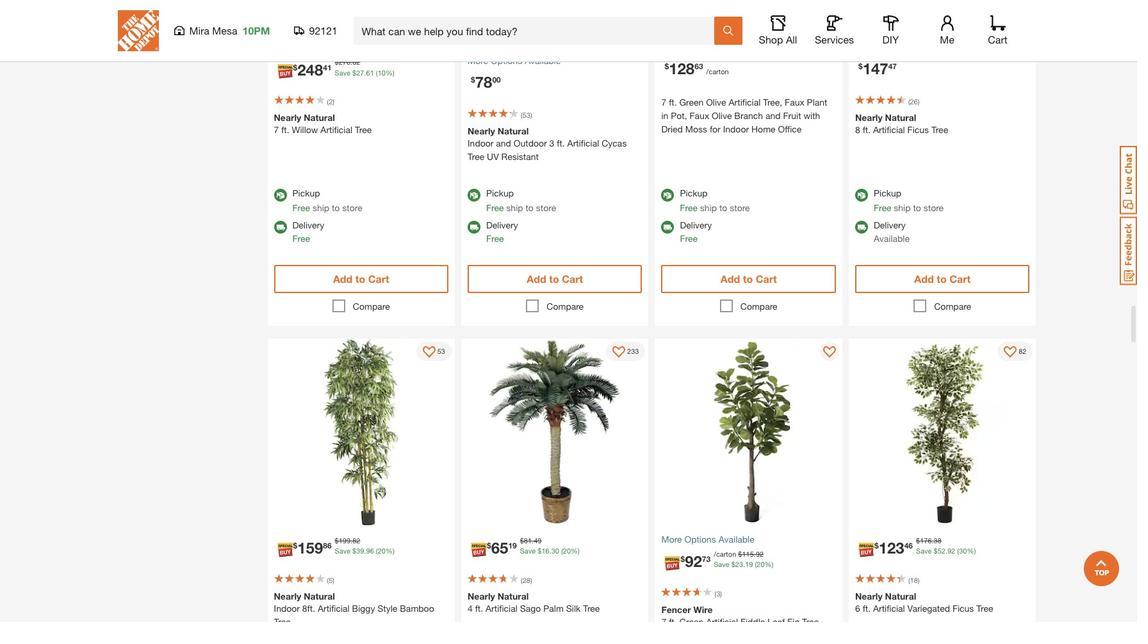 Task type: describe. For each thing, give the bounding box(es) containing it.
3 add from the left
[[721, 273, 740, 285]]

1 vertical spatial olive
[[712, 110, 732, 121]]

3 available for pickup image from the left
[[662, 189, 674, 202]]

( 28 )
[[521, 577, 532, 585]]

store for (
[[536, 203, 556, 214]]

61
[[366, 68, 374, 77]]

palm
[[543, 603, 564, 614]]

28
[[523, 577, 530, 585]]

10
[[378, 68, 386, 77]]

ft. for nearly natural 7 ft. willow artificial tree
[[281, 125, 289, 135]]

delivery for 8 ft. artificial ficus tree
[[874, 220, 906, 231]]

233 button
[[606, 342, 645, 362]]

8
[[855, 125, 860, 135]]

available for pickup image for (
[[468, 189, 481, 202]]

fencer
[[662, 605, 691, 616]]

save for 248
[[335, 68, 350, 77]]

me button
[[927, 15, 968, 46]]

delivery for 7 ft. willow artificial tree
[[292, 220, 324, 231]]

) for nearly natural 6 ft. artificial variegated ficus tree
[[918, 577, 920, 585]]

plant
[[807, 97, 827, 108]]

save for 159
[[335, 547, 350, 556]]

$ right 86
[[335, 537, 339, 545]]

10pm
[[242, 24, 270, 37]]

46
[[904, 542, 913, 551]]

2
[[329, 98, 333, 106]]

2 display image from the left
[[823, 347, 836, 360]]

8 ft. artificial ficus tree image
[[849, 0, 1036, 48]]

nearly natural indoor and outdoor 3 ft. artificial cycas tree uv resistant
[[468, 126, 627, 162]]

7 inside nearly natural 7 ft. willow artificial tree
[[274, 125, 279, 135]]

tree inside nearly natural indoor and outdoor 3 ft. artificial cycas tree uv resistant
[[468, 151, 484, 162]]

add for (
[[527, 273, 546, 285]]

the home depot logo image
[[118, 10, 159, 51]]

store for 8 ft. artificial ficus tree
[[924, 203, 944, 214]]

63
[[695, 62, 703, 71]]

$ 65 19
[[487, 540, 517, 558]]

artificial for nearly natural 8 ft. artificial ficus tree
[[873, 125, 905, 135]]

27
[[356, 68, 364, 77]]

$ up 23
[[738, 550, 742, 559]]

3 store from the left
[[730, 203, 750, 214]]

65
[[491, 540, 508, 558]]

199
[[339, 537, 351, 545]]

tree inside nearly natural indoor 8ft. artificial biggy style bamboo tree
[[274, 617, 291, 623]]

add to cart for 8 ft. artificial ficus tree
[[915, 273, 971, 285]]

uv
[[487, 151, 499, 162]]

82 inside $ 199 . 82 save $ 39 . 96 ( 20 %)
[[352, 537, 360, 545]]

( 3 )
[[715, 590, 722, 598]]

cart for 7 ft. willow artificial tree
[[368, 273, 389, 285]]

( inside /carton $ 115 . 92 save $ 23 . 19 ( 20 %)
[[755, 561, 757, 569]]

1 horizontal spatial 53
[[523, 111, 530, 119]]

96
[[366, 547, 374, 556]]

available shipping image for 7 ft. willow artificial tree
[[274, 221, 287, 234]]

$ inside $ 128 63 /carton
[[665, 62, 669, 71]]

fencer wire link
[[662, 605, 836, 623]]

81
[[524, 537, 532, 545]]

49
[[534, 537, 542, 545]]

123
[[879, 540, 904, 558]]

41
[[323, 63, 332, 72]]

natural for 123
[[885, 591, 916, 602]]

delivery free for 7 ft. willow artificial tree
[[292, 220, 324, 244]]

ft. for nearly natural 6 ft. artificial variegated ficus tree
[[863, 603, 871, 614]]

and inside 7 ft. green olive artificial tree, faux plant in pot, faux olive branch and fruit with dried moss for indoor home office
[[766, 110, 781, 121]]

47
[[888, 62, 897, 71]]

diy button
[[870, 15, 911, 46]]

nearly natural 6 ft. artificial variegated ficus tree
[[855, 591, 993, 614]]

pickup for 8 ft. artificial ficus tree
[[874, 188, 901, 199]]

6
[[855, 603, 860, 614]]

artificial for nearly natural indoor 8ft. artificial biggy style bamboo tree
[[318, 603, 350, 614]]

30 inside $ 176 . 38 save $ 52 . 92 ( 30 %)
[[959, 547, 967, 556]]

nearly natural 4 ft. artificial sago palm silk tree
[[468, 591, 600, 614]]

%) for 248
[[386, 68, 395, 77]]

nearly natural indoor 8ft. artificial biggy style bamboo tree
[[274, 591, 434, 623]]

natural inside nearly natural indoor and outdoor 3 ft. artificial cycas tree uv resistant
[[498, 126, 529, 137]]

159
[[297, 540, 323, 558]]

) for nearly natural 8 ft. artificial ficus tree
[[918, 98, 920, 106]]

( inside $ 176 . 38 save $ 52 . 92 ( 30 %)
[[957, 547, 959, 556]]

8ft.
[[302, 603, 315, 614]]

$ right 41
[[335, 58, 339, 66]]

add for 7 ft. willow artificial tree
[[333, 273, 353, 285]]

cart link
[[984, 15, 1012, 46]]

pickup for 7 ft. willow artificial tree
[[292, 188, 320, 199]]

fruit
[[783, 110, 801, 121]]

ship for 8 ft. artificial ficus tree
[[894, 203, 911, 214]]

86
[[323, 542, 332, 551]]

7 inside 7 ft. green olive artificial tree, faux plant in pot, faux olive branch and fruit with dried moss for indoor home office
[[662, 97, 667, 108]]

00
[[492, 75, 501, 85]]

silk
[[566, 603, 581, 614]]

pot,
[[671, 110, 687, 121]]

artificial for 7 ft. green olive artificial tree, faux plant in pot, faux olive branch and fruit with dried moss for indoor home office
[[729, 97, 761, 108]]

$ right 73
[[732, 561, 735, 569]]

mira mesa 10pm
[[189, 24, 270, 37]]

dried
[[662, 124, 683, 135]]

) up fencer wire 'link'
[[720, 590, 722, 598]]

53 button
[[416, 342, 452, 362]]

cart for (
[[562, 273, 583, 285]]

$ 123 46
[[875, 540, 913, 558]]

/carton inside $ 128 63 /carton
[[706, 68, 729, 76]]

add for 8 ft. artificial ficus tree
[[915, 273, 934, 285]]

ft. for nearly natural 8 ft. artificial ficus tree
[[863, 125, 871, 135]]

$ inside $ 147 47
[[859, 62, 863, 71]]

more options available link for fencer wire
[[662, 533, 836, 546]]

mira
[[189, 24, 209, 37]]

82 button
[[998, 342, 1033, 362]]

delivery available
[[874, 220, 910, 244]]

0 horizontal spatial faux
[[690, 110, 709, 121]]

7 ft. green olive artificial tree, faux plant in pot, faux olive branch and fruit with dried moss for indoor home office image
[[655, 0, 843, 48]]

176
[[920, 537, 932, 545]]

23
[[735, 561, 743, 569]]

$ inside $ 123 46
[[875, 542, 879, 551]]

$ 147 47
[[859, 60, 897, 78]]

$ inside the "$ 159 86"
[[293, 542, 297, 551]]

0 vertical spatial faux
[[785, 97, 805, 108]]

248
[[297, 61, 323, 79]]

tree inside nearly natural 4 ft. artificial sago palm silk tree
[[583, 603, 600, 614]]

$ right '46'
[[916, 537, 920, 545]]

$ left 49
[[520, 537, 524, 545]]

ficus inside nearly natural 8 ft. artificial ficus tree
[[908, 125, 929, 135]]

52
[[938, 547, 946, 556]]

%) for 159
[[386, 547, 395, 556]]

mesa
[[212, 24, 237, 37]]

$ 276 . 02 save $ 27 . 61 ( 10 %)
[[335, 58, 395, 77]]

92 inside /carton $ 115 . 92 save $ 23 . 19 ( 20 %)
[[756, 550, 764, 559]]

( inside the $ 81 . 49 save $ 16 . 30 ( 20 %)
[[561, 547, 563, 556]]

39
[[356, 547, 364, 556]]

delivery free for (
[[486, 220, 518, 244]]

live chat image
[[1120, 146, 1137, 215]]

nearly for 159
[[274, 591, 301, 602]]

nearly inside nearly natural indoor and outdoor 3 ft. artificial cycas tree uv resistant
[[468, 126, 495, 137]]

natural for 248
[[304, 112, 335, 123]]

wire
[[694, 605, 713, 616]]

02
[[352, 58, 360, 66]]

me
[[940, 33, 955, 45]]

92121 button
[[294, 24, 338, 37]]

$ 78 00
[[471, 73, 501, 91]]

What can we help you find today? search field
[[362, 17, 713, 44]]

options for fencer wire
[[685, 534, 716, 545]]

$ inside $ 65 19
[[487, 542, 491, 551]]

20 inside /carton $ 115 . 92 save $ 23 . 19 ( 20 %)
[[757, 561, 765, 569]]

6 ft. artificial variegated ficus tree image
[[849, 339, 1036, 527]]

artificial for nearly natural 6 ft. artificial variegated ficus tree
[[873, 603, 905, 614]]

green
[[679, 97, 704, 108]]

3 pickup from the left
[[680, 188, 708, 199]]

willow
[[292, 125, 318, 135]]

$ 199 . 82 save $ 39 . 96 ( 20 %)
[[335, 537, 395, 556]]

available for nearly natural
[[525, 55, 561, 66]]

sago
[[520, 603, 541, 614]]

nearly natural 7 ft. willow artificial tree
[[274, 112, 372, 135]]

$ 248 41
[[293, 61, 332, 79]]

options for nearly natural
[[491, 55, 522, 66]]

pickup free ship to store for 8 ft. artificial ficus tree
[[874, 188, 944, 214]]

78
[[475, 73, 492, 91]]

diy
[[883, 33, 899, 45]]

3 compare from the left
[[741, 301, 778, 312]]

natural for 159
[[304, 591, 335, 602]]

and inside nearly natural indoor and outdoor 3 ft. artificial cycas tree uv resistant
[[496, 138, 511, 149]]

nearly for 65
[[468, 591, 495, 602]]

available for pickup image
[[855, 189, 868, 202]]



Task type: locate. For each thing, give the bounding box(es) containing it.
1 display image from the left
[[613, 347, 625, 360]]

1 vertical spatial 53
[[437, 347, 445, 356]]

$ down '02'
[[352, 68, 356, 77]]

2 available shipping image from the left
[[855, 221, 868, 234]]

olive up for
[[712, 110, 732, 121]]

and down 'tree,'
[[766, 110, 781, 121]]

olive right green
[[706, 97, 726, 108]]

%) right 61
[[386, 68, 395, 77]]

save down 276
[[335, 68, 350, 77]]

tree inside nearly natural 6 ft. artificial variegated ficus tree
[[977, 603, 993, 614]]

) for nearly natural 4 ft. artificial sago palm silk tree
[[530, 577, 532, 585]]

natural inside nearly natural 6 ft. artificial variegated ficus tree
[[885, 591, 916, 602]]

0 horizontal spatial more
[[468, 55, 488, 66]]

0 horizontal spatial indoor
[[274, 603, 300, 614]]

ft. inside nearly natural indoor and outdoor 3 ft. artificial cycas tree uv resistant
[[557, 138, 565, 149]]

available shipping image for 147
[[855, 221, 868, 234]]

(
[[376, 68, 378, 77], [327, 98, 329, 106], [908, 98, 910, 106], [521, 111, 523, 119], [376, 547, 378, 556], [561, 547, 563, 556], [957, 547, 959, 556], [755, 561, 757, 569], [327, 577, 329, 585], [521, 577, 523, 585], [908, 577, 910, 585], [715, 590, 716, 598]]

save inside /carton $ 115 . 92 save $ 23 . 19 ( 20 %)
[[714, 561, 730, 569]]

1 delivery from the left
[[292, 220, 324, 231]]

4 ft. artificial sago palm silk tree image
[[461, 339, 649, 527]]

1 horizontal spatial available
[[719, 534, 755, 545]]

1 available shipping image from the left
[[274, 221, 287, 234]]

available shipping image
[[662, 221, 674, 234], [855, 221, 868, 234]]

92 right 115
[[756, 550, 764, 559]]

2 available shipping image from the left
[[468, 221, 481, 234]]

1 vertical spatial available
[[874, 233, 910, 244]]

natural inside nearly natural indoor 8ft. artificial biggy style bamboo tree
[[304, 591, 335, 602]]

) up 'outdoor'
[[530, 111, 532, 119]]

natural up 8ft.
[[304, 591, 335, 602]]

30 inside the $ 81 . 49 save $ 16 . 30 ( 20 %)
[[551, 547, 559, 556]]

92121
[[309, 24, 338, 37]]

indoor down branch
[[723, 124, 749, 135]]

0 vertical spatial 82
[[1019, 347, 1027, 356]]

add
[[333, 273, 353, 285], [527, 273, 546, 285], [721, 273, 740, 285], [915, 273, 934, 285]]

20 for 159
[[378, 547, 386, 556]]

ficus right variegated
[[953, 603, 974, 614]]

biggy
[[352, 603, 375, 614]]

artificial
[[729, 97, 761, 108], [321, 125, 352, 135], [873, 125, 905, 135], [567, 138, 599, 149], [318, 603, 350, 614], [486, 603, 518, 614], [873, 603, 905, 614]]

0 horizontal spatial delivery free
[[292, 220, 324, 244]]

with
[[804, 110, 820, 121]]

natural
[[304, 112, 335, 123], [885, 112, 916, 123], [498, 126, 529, 137], [304, 591, 335, 602], [498, 591, 529, 602], [885, 591, 916, 602]]

2 horizontal spatial delivery free
[[680, 220, 712, 244]]

available shipping image for /carton
[[662, 221, 674, 234]]

compare
[[353, 301, 390, 312], [547, 301, 584, 312], [741, 301, 778, 312], [934, 301, 971, 312]]

natural down the '( 53 )'
[[498, 126, 529, 137]]

1 vertical spatial ficus
[[953, 603, 974, 614]]

3 pickup free ship to store from the left
[[680, 188, 750, 214]]

indoor inside nearly natural indoor and outdoor 3 ft. artificial cycas tree uv resistant
[[468, 138, 494, 149]]

ft. for nearly natural 4 ft. artificial sago palm silk tree
[[475, 603, 483, 614]]

available for fencer wire
[[719, 534, 755, 545]]

delivery inside delivery available
[[874, 220, 906, 231]]

1 available shipping image from the left
[[662, 221, 674, 234]]

2 delivery free from the left
[[486, 220, 518, 244]]

%) right the 96
[[386, 547, 395, 556]]

3 delivery free from the left
[[680, 220, 712, 244]]

add to cart button for 8 ft. artificial ficus tree
[[855, 265, 1030, 294]]

53
[[523, 111, 530, 119], [437, 347, 445, 356]]

options up 00
[[491, 55, 522, 66]]

1 vertical spatial faux
[[690, 110, 709, 121]]

nearly for 248
[[274, 112, 301, 123]]

1 horizontal spatial available shipping image
[[468, 221, 481, 234]]

1 vertical spatial 3
[[716, 590, 720, 598]]

compare for (
[[547, 301, 584, 312]]

) up nearly natural 4 ft. artificial sago palm silk tree
[[530, 577, 532, 585]]

ficus inside nearly natural 6 ft. artificial variegated ficus tree
[[953, 603, 974, 614]]

7 up in
[[662, 97, 667, 108]]

artificial right 6
[[873, 603, 905, 614]]

artificial left sago at the left of the page
[[486, 603, 518, 614]]

1 horizontal spatial delivery free
[[486, 220, 518, 244]]

1 horizontal spatial more options available link
[[662, 533, 836, 546]]

save inside $ 176 . 38 save $ 52 . 92 ( 30 %)
[[916, 547, 932, 556]]

faux up 'moss'
[[690, 110, 709, 121]]

save for 123
[[916, 547, 932, 556]]

nearly inside nearly natural 4 ft. artificial sago palm silk tree
[[468, 591, 495, 602]]

0 horizontal spatial available shipping image
[[662, 221, 674, 234]]

delivery free
[[292, 220, 324, 244], [486, 220, 518, 244], [680, 220, 712, 244]]

$ inside $ 248 41
[[293, 63, 297, 72]]

artificial inside nearly natural 8 ft. artificial ficus tree
[[873, 125, 905, 135]]

ft. right 6
[[863, 603, 871, 614]]

0 horizontal spatial ficus
[[908, 125, 929, 135]]

indoor up uv
[[468, 138, 494, 149]]

nearly inside nearly natural indoor 8ft. artificial biggy style bamboo tree
[[274, 591, 301, 602]]

2 pickup free ship to store from the left
[[486, 188, 556, 214]]

1 vertical spatial more
[[662, 534, 682, 545]]

$ left 41
[[293, 63, 297, 72]]

%) right 23
[[765, 561, 774, 569]]

2 add to cart button from the left
[[468, 265, 642, 294]]

0 horizontal spatial 53
[[437, 347, 445, 356]]

available for pickup image
[[274, 189, 287, 202], [468, 189, 481, 202], [662, 189, 674, 202]]

1 vertical spatial and
[[496, 138, 511, 149]]

add to cart for 7 ft. willow artificial tree
[[333, 273, 389, 285]]

0 horizontal spatial available
[[525, 55, 561, 66]]

( 5 )
[[327, 577, 334, 585]]

2 30 from the left
[[959, 547, 967, 556]]

3 delivery from the left
[[680, 220, 712, 231]]

nearly inside nearly natural 7 ft. willow artificial tree
[[274, 112, 301, 123]]

artificial inside nearly natural 4 ft. artificial sago palm silk tree
[[486, 603, 518, 614]]

delivery for (
[[486, 220, 518, 231]]

1 vertical spatial more options available link
[[662, 533, 836, 546]]

options up 73
[[685, 534, 716, 545]]

0 vertical spatial 7
[[662, 97, 667, 108]]

tree,
[[763, 97, 782, 108]]

add to cart for (
[[527, 273, 583, 285]]

%) for 65
[[571, 547, 580, 556]]

0 vertical spatial indoor
[[723, 124, 749, 135]]

4 ship from the left
[[894, 203, 911, 214]]

2 vertical spatial available
[[719, 534, 755, 545]]

1 vertical spatial 7
[[274, 125, 279, 135]]

artificial inside nearly natural indoor and outdoor 3 ft. artificial cycas tree uv resistant
[[567, 138, 599, 149]]

$ left '46'
[[875, 542, 879, 551]]

233
[[627, 347, 639, 356]]

in
[[662, 110, 668, 121]]

ship for (
[[506, 203, 523, 214]]

0 vertical spatial /carton
[[706, 68, 729, 76]]

1 pickup from the left
[[292, 188, 320, 199]]

2 horizontal spatial available
[[874, 233, 910, 244]]

nearly down 159
[[274, 591, 301, 602]]

) up nearly natural 6 ft. artificial variegated ficus tree
[[918, 577, 920, 585]]

shop all
[[759, 33, 797, 45]]

nearly up 6
[[855, 591, 883, 602]]

1 horizontal spatial faux
[[785, 97, 805, 108]]

3 display image from the left
[[1004, 347, 1017, 360]]

115
[[742, 550, 754, 559]]

1 delivery free from the left
[[292, 220, 324, 244]]

home
[[752, 124, 776, 135]]

92 inside $ 176 . 38 save $ 52 . 92 ( 30 %)
[[948, 547, 955, 556]]

more options available
[[468, 55, 561, 66], [662, 534, 755, 545]]

1 horizontal spatial options
[[685, 534, 716, 545]]

compare for 8 ft. artificial ficus tree
[[934, 301, 971, 312]]

tree inside nearly natural 7 ft. willow artificial tree
[[355, 125, 372, 135]]

$ 92 73
[[681, 553, 711, 571]]

faux up 'fruit'
[[785, 97, 805, 108]]

2 ship from the left
[[506, 203, 523, 214]]

display image
[[613, 347, 625, 360], [823, 347, 836, 360], [1004, 347, 1017, 360]]

services button
[[814, 15, 855, 46]]

%) inside $ 199 . 82 save $ 39 . 96 ( 20 %)
[[386, 547, 395, 556]]

1 horizontal spatial ficus
[[953, 603, 974, 614]]

2 horizontal spatial display image
[[1004, 347, 1017, 360]]

ship for 7 ft. willow artificial tree
[[313, 203, 329, 214]]

0 horizontal spatial 92
[[685, 553, 702, 571]]

0 vertical spatial available
[[525, 55, 561, 66]]

1 horizontal spatial 7
[[662, 97, 667, 108]]

30 right the 16
[[551, 547, 559, 556]]

4
[[468, 603, 473, 614]]

( 2 )
[[327, 98, 334, 106]]

3 inside nearly natural indoor and outdoor 3 ft. artificial cycas tree uv resistant
[[549, 138, 554, 149]]

1 horizontal spatial 20
[[563, 547, 571, 556]]

0 horizontal spatial 20
[[378, 547, 386, 556]]

outdoor
[[514, 138, 547, 149]]

ft. right 8
[[863, 125, 871, 135]]

natural inside nearly natural 4 ft. artificial sago palm silk tree
[[498, 591, 529, 602]]

pickup for (
[[486, 188, 514, 199]]

available for pickup image for 7 ft. willow artificial tree
[[274, 189, 287, 202]]

more options available link down what can we help you find today? search field
[[468, 54, 642, 68]]

0 vertical spatial 3
[[549, 138, 554, 149]]

0 horizontal spatial available for pickup image
[[274, 189, 287, 202]]

indoor inside nearly natural indoor 8ft. artificial biggy style bamboo tree
[[274, 603, 300, 614]]

1 horizontal spatial 82
[[1019, 347, 1027, 356]]

1 compare from the left
[[353, 301, 390, 312]]

) up nearly natural 7 ft. willow artificial tree
[[333, 98, 334, 106]]

4 add to cart button from the left
[[855, 265, 1030, 294]]

save for 65
[[520, 547, 536, 556]]

indoor left 8ft.
[[274, 603, 300, 614]]

0 vertical spatial and
[[766, 110, 781, 121]]

artificial inside 7 ft. green olive artificial tree, faux plant in pot, faux olive branch and fruit with dried moss for indoor home office
[[729, 97, 761, 108]]

branch
[[734, 110, 763, 121]]

save down 176
[[916, 547, 932, 556]]

natural inside nearly natural 7 ft. willow artificial tree
[[304, 112, 335, 123]]

more for nearly natural
[[468, 55, 488, 66]]

ft. right 4
[[475, 603, 483, 614]]

more options available up 00
[[468, 55, 561, 66]]

2 available for pickup image from the left
[[468, 189, 481, 202]]

save right 73
[[714, 561, 730, 569]]

53 up 'outdoor'
[[523, 111, 530, 119]]

shop
[[759, 33, 783, 45]]

$ down 49
[[538, 547, 542, 556]]

1 add to cart button from the left
[[274, 265, 448, 294]]

store for 7 ft. willow artificial tree
[[342, 203, 362, 214]]

$ inside $ 92 73
[[681, 555, 685, 565]]

.
[[351, 58, 352, 66], [364, 68, 366, 77], [351, 537, 352, 545], [532, 537, 534, 545], [932, 537, 934, 545], [364, 547, 366, 556], [549, 547, 551, 556], [946, 547, 948, 556], [754, 550, 756, 559], [743, 561, 745, 569]]

more options available for fencer wire
[[662, 534, 755, 545]]

natural down ( 28 )
[[498, 591, 529, 602]]

more options available for nearly natural
[[468, 55, 561, 66]]

cart inside "link"
[[988, 33, 1008, 45]]

nearly for 123
[[855, 591, 883, 602]]

artificial inside nearly natural 6 ft. artificial variegated ficus tree
[[873, 603, 905, 614]]

nearly inside nearly natural 6 ft. artificial variegated ficus tree
[[855, 591, 883, 602]]

( 26 )
[[908, 98, 920, 106]]

available
[[525, 55, 561, 66], [874, 233, 910, 244], [719, 534, 755, 545]]

pickup free ship to store for (
[[486, 188, 556, 214]]

ft. left willow
[[281, 125, 289, 135]]

moss
[[685, 124, 707, 135]]

nearly
[[274, 112, 301, 123], [855, 112, 883, 123], [468, 126, 495, 137], [274, 591, 301, 602], [468, 591, 495, 602], [855, 591, 883, 602]]

display image for 65
[[613, 347, 625, 360]]

7 left willow
[[274, 125, 279, 135]]

$ left 81
[[487, 542, 491, 551]]

38
[[934, 537, 942, 545]]

1 horizontal spatial more
[[662, 534, 682, 545]]

73
[[702, 555, 711, 565]]

) for nearly natural 7 ft. willow artificial tree
[[333, 98, 334, 106]]

/carton inside /carton $ 115 . 92 save $ 23 . 19 ( 20 %)
[[714, 550, 736, 559]]

1 horizontal spatial display image
[[823, 347, 836, 360]]

20 inside $ 199 . 82 save $ 39 . 96 ( 20 %)
[[378, 547, 386, 556]]

1 available for pickup image from the left
[[274, 189, 287, 202]]

feedback link image
[[1120, 217, 1137, 286]]

add to cart button for (
[[468, 265, 642, 294]]

$ left 86
[[293, 542, 297, 551]]

nearly up 8
[[855, 112, 883, 123]]

92
[[948, 547, 955, 556], [756, 550, 764, 559], [685, 553, 702, 571]]

0 horizontal spatial available shipping image
[[274, 221, 287, 234]]

$ left 73
[[681, 555, 685, 565]]

147
[[863, 60, 888, 78]]

display image
[[423, 347, 436, 360]]

%) inside the $ 81 . 49 save $ 16 . 30 ( 20 %)
[[571, 547, 580, 556]]

2 delivery from the left
[[486, 220, 518, 231]]

$ inside $ 78 00
[[471, 75, 475, 85]]

$ left 63
[[665, 62, 669, 71]]

0 vertical spatial 53
[[523, 111, 530, 119]]

1 horizontal spatial and
[[766, 110, 781, 121]]

more for fencer wire
[[662, 534, 682, 545]]

1 horizontal spatial 30
[[959, 547, 967, 556]]

artificial inside nearly natural indoor 8ft. artificial biggy style bamboo tree
[[318, 603, 350, 614]]

19 inside /carton $ 115 . 92 save $ 23 . 19 ( 20 %)
[[745, 561, 753, 569]]

1 vertical spatial indoor
[[468, 138, 494, 149]]

%) for 123
[[967, 547, 976, 556]]

compare for 7 ft. willow artificial tree
[[353, 301, 390, 312]]

save inside $ 199 . 82 save $ 39 . 96 ( 20 %)
[[335, 547, 350, 556]]

display image inside 233 dropdown button
[[613, 347, 625, 360]]

2 vertical spatial indoor
[[274, 603, 300, 614]]

1 pickup free ship to store from the left
[[292, 188, 362, 214]]

30
[[551, 547, 559, 556], [959, 547, 967, 556]]

20 right 23
[[757, 561, 765, 569]]

indoor for nearly natural indoor and outdoor 3 ft. artificial cycas tree uv resistant
[[468, 138, 494, 149]]

) for nearly natural indoor 8ft. artificial biggy style bamboo tree
[[333, 577, 334, 585]]

0 horizontal spatial options
[[491, 55, 522, 66]]

natural up willow
[[304, 112, 335, 123]]

4 store from the left
[[924, 203, 944, 214]]

display image inside 82 dropdown button
[[1004, 347, 1017, 360]]

2 horizontal spatial 20
[[757, 561, 765, 569]]

/carton right 63
[[706, 68, 729, 76]]

/carton up 23
[[714, 550, 736, 559]]

more options available link up 115
[[662, 533, 836, 546]]

natural for 65
[[498, 591, 529, 602]]

cycas
[[602, 138, 627, 149]]

0 horizontal spatial more options available
[[468, 55, 561, 66]]

2 pickup from the left
[[486, 188, 514, 199]]

nearly natural 8 ft. artificial ficus tree
[[855, 112, 948, 135]]

fencer wire
[[662, 605, 713, 616]]

1 add to cart from the left
[[333, 273, 389, 285]]

0 horizontal spatial and
[[496, 138, 511, 149]]

nearly up willow
[[274, 112, 301, 123]]

0 horizontal spatial more options available link
[[468, 54, 642, 68]]

5
[[329, 577, 333, 585]]

7 ft. green olive artificial tree, faux plant in pot, faux olive branch and fruit with dried moss for indoor home office
[[662, 97, 827, 135]]

nearly up uv
[[468, 126, 495, 137]]

ft.
[[669, 97, 677, 108], [281, 125, 289, 135], [863, 125, 871, 135], [557, 138, 565, 149], [475, 603, 483, 614], [863, 603, 871, 614]]

4 add to cart from the left
[[915, 273, 971, 285]]

for
[[710, 124, 721, 135]]

1 horizontal spatial 19
[[745, 561, 753, 569]]

%) inside $ 276 . 02 save $ 27 . 61 ( 10 %)
[[386, 68, 395, 77]]

( inside $ 199 . 82 save $ 39 . 96 ( 20 %)
[[376, 547, 378, 556]]

92 right 52
[[948, 547, 955, 556]]

artificial down ( 2 )
[[321, 125, 352, 135]]

18
[[910, 577, 918, 585]]

2 add from the left
[[527, 273, 546, 285]]

faux
[[785, 97, 805, 108], [690, 110, 709, 121]]

0 horizontal spatial 30
[[551, 547, 559, 556]]

( inside $ 276 . 02 save $ 27 . 61 ( 10 %)
[[376, 68, 378, 77]]

1 vertical spatial options
[[685, 534, 716, 545]]

artificial right 8ft.
[[318, 603, 350, 614]]

4 pickup from the left
[[874, 188, 901, 199]]

cart for 8 ft. artificial ficus tree
[[950, 273, 971, 285]]

available shipping image
[[274, 221, 287, 234], [468, 221, 481, 234]]

1 horizontal spatial indoor
[[468, 138, 494, 149]]

$ 81 . 49 save $ 16 . 30 ( 20 %)
[[520, 537, 580, 556]]

$ left the '47'
[[859, 62, 863, 71]]

1 vertical spatial 82
[[352, 537, 360, 545]]

olive
[[706, 97, 726, 108], [712, 110, 732, 121]]

20 right the 16
[[563, 547, 571, 556]]

artificial for nearly natural 4 ft. artificial sago palm silk tree
[[486, 603, 518, 614]]

$ 176 . 38 save $ 52 . 92 ( 30 %)
[[916, 537, 976, 556]]

1 vertical spatial /carton
[[714, 550, 736, 559]]

1 add from the left
[[333, 273, 353, 285]]

0 vertical spatial more options available link
[[468, 54, 642, 68]]

$ left 00
[[471, 75, 475, 85]]

53 right display icon
[[437, 347, 445, 356]]

0 vertical spatial more
[[468, 55, 488, 66]]

2 store from the left
[[536, 203, 556, 214]]

$
[[335, 58, 339, 66], [665, 62, 669, 71], [859, 62, 863, 71], [293, 63, 297, 72], [352, 68, 356, 77], [471, 75, 475, 85], [335, 537, 339, 545], [520, 537, 524, 545], [916, 537, 920, 545], [293, 542, 297, 551], [487, 542, 491, 551], [875, 542, 879, 551], [352, 547, 356, 556], [538, 547, 542, 556], [934, 547, 938, 556], [738, 550, 742, 559], [681, 555, 685, 565], [732, 561, 735, 569]]

available shipping image for (
[[468, 221, 481, 234]]

ft. up pot,
[[669, 97, 677, 108]]

ficus
[[908, 125, 929, 135], [953, 603, 974, 614]]

save down 199
[[335, 547, 350, 556]]

%) inside $ 176 . 38 save $ 52 . 92 ( 30 %)
[[967, 547, 976, 556]]

1 horizontal spatial 92
[[756, 550, 764, 559]]

7 ft. willow artificial tree image
[[267, 0, 455, 48]]

92 left 23
[[685, 553, 702, 571]]

0 horizontal spatial 3
[[549, 138, 554, 149]]

26
[[910, 98, 918, 106]]

0 vertical spatial ficus
[[908, 125, 929, 135]]

and up uv
[[496, 138, 511, 149]]

0 vertical spatial 19
[[508, 542, 517, 551]]

1 30 from the left
[[551, 547, 559, 556]]

pickup free ship to store for 7 ft. willow artificial tree
[[292, 188, 362, 214]]

indoor inside 7 ft. green olive artificial tree, faux plant in pot, faux olive branch and fruit with dried moss for indoor home office
[[723, 124, 749, 135]]

natural inside nearly natural 8 ft. artificial ficus tree
[[885, 112, 916, 123]]

%) right the 16
[[571, 547, 580, 556]]

artificial inside nearly natural 7 ft. willow artificial tree
[[321, 125, 352, 135]]

128
[[669, 60, 695, 78]]

3 up fencer wire 'link'
[[716, 590, 720, 598]]

20 right the 96
[[378, 547, 386, 556]]

nearly up 4
[[468, 591, 495, 602]]

1 ship from the left
[[313, 203, 329, 214]]

2 horizontal spatial 92
[[948, 547, 955, 556]]

display image for 123
[[1004, 347, 1017, 360]]

20 for 65
[[563, 547, 571, 556]]

$ left the 96
[[352, 547, 356, 556]]

artificial up branch
[[729, 97, 761, 108]]

( 53 )
[[521, 111, 532, 119]]

indoor for nearly natural indoor 8ft. artificial biggy style bamboo tree
[[274, 603, 300, 614]]

ft. inside nearly natural 4 ft. artificial sago palm silk tree
[[475, 603, 483, 614]]

82 inside dropdown button
[[1019, 347, 1027, 356]]

ft. right 'outdoor'
[[557, 138, 565, 149]]

0 vertical spatial more options available
[[468, 55, 561, 66]]

ship
[[313, 203, 329, 214], [506, 203, 523, 214], [700, 203, 717, 214], [894, 203, 911, 214]]

2 horizontal spatial available for pickup image
[[662, 189, 674, 202]]

2 compare from the left
[[547, 301, 584, 312]]

artificial left cycas
[[567, 138, 599, 149]]

7 ft. green artificial fiddle leaf fig tree, potted ficus lyrata faux tree, fake plant modern decoration gift image
[[655, 339, 843, 527]]

1 horizontal spatial available shipping image
[[855, 221, 868, 234]]

53 inside dropdown button
[[437, 347, 445, 356]]

%) right 52
[[967, 547, 976, 556]]

save inside $ 276 . 02 save $ 27 . 61 ( 10 %)
[[335, 68, 350, 77]]

ft. inside nearly natural 8 ft. artificial ficus tree
[[863, 125, 871, 135]]

3 add to cart from the left
[[721, 273, 777, 285]]

4 add from the left
[[915, 273, 934, 285]]

save
[[335, 68, 350, 77], [335, 547, 350, 556], [520, 547, 536, 556], [916, 547, 932, 556], [714, 561, 730, 569]]

3 ship from the left
[[700, 203, 717, 214]]

more options available up 73
[[662, 534, 755, 545]]

3 add to cart button from the left
[[662, 265, 836, 294]]

artificial right 8
[[873, 125, 905, 135]]

19
[[508, 542, 517, 551], [745, 561, 753, 569]]

tree inside nearly natural 8 ft. artificial ficus tree
[[932, 125, 948, 135]]

$ 159 86
[[293, 540, 332, 558]]

4 pickup free ship to store from the left
[[874, 188, 944, 214]]

more up 78
[[468, 55, 488, 66]]

19 inside $ 65 19
[[508, 542, 517, 551]]

more options available link for nearly natural
[[468, 54, 642, 68]]

$ down 38
[[934, 547, 938, 556]]

1 horizontal spatial more options available
[[662, 534, 755, 545]]

ft. inside nearly natural 6 ft. artificial variegated ficus tree
[[863, 603, 871, 614]]

1 store from the left
[[342, 203, 362, 214]]

2 add to cart from the left
[[527, 273, 583, 285]]

more up $ 92 73
[[662, 534, 682, 545]]

ficus down 26 at the top
[[908, 125, 929, 135]]

30 right 52
[[959, 547, 967, 556]]

0 horizontal spatial 82
[[352, 537, 360, 545]]

1 vertical spatial more options available
[[662, 534, 755, 545]]

4 delivery from the left
[[874, 220, 906, 231]]

nearly inside nearly natural 8 ft. artificial ficus tree
[[855, 112, 883, 123]]

add to cart button for 7 ft. willow artificial tree
[[274, 265, 448, 294]]

19 left 81
[[508, 542, 517, 551]]

add to cart button
[[274, 265, 448, 294], [468, 265, 642, 294], [662, 265, 836, 294], [855, 265, 1030, 294]]

4 compare from the left
[[934, 301, 971, 312]]

tree
[[355, 125, 372, 135], [932, 125, 948, 135], [468, 151, 484, 162], [583, 603, 600, 614], [977, 603, 993, 614], [274, 617, 291, 623]]

ft. inside nearly natural 7 ft. willow artificial tree
[[281, 125, 289, 135]]

bamboo
[[400, 603, 434, 614]]

1 horizontal spatial 3
[[716, 590, 720, 598]]

) up nearly natural 8 ft. artificial ficus tree
[[918, 98, 920, 106]]

indoor 8ft. artificial biggy style bamboo tree image
[[267, 339, 455, 527]]

) up nearly natural indoor 8ft. artificial biggy style bamboo tree
[[333, 577, 334, 585]]

7 ft. green olive artificial tree, faux plant in pot, faux olive branch and fruit with dried moss for indoor home office link
[[662, 96, 836, 136]]

all
[[786, 33, 797, 45]]

save down 81
[[520, 547, 536, 556]]

style
[[378, 603, 397, 614]]

natural down ( 26 )
[[885, 112, 916, 123]]

19 right 23
[[745, 561, 753, 569]]

save inside the $ 81 . 49 save $ 16 . 30 ( 20 %)
[[520, 547, 536, 556]]

0 horizontal spatial display image
[[613, 347, 625, 360]]

natural down ( 18 )
[[885, 591, 916, 602]]

indoor and outdoor 3 ft. artificial cycas tree uv resistant image
[[461, 0, 649, 48]]

%)
[[386, 68, 395, 77], [386, 547, 395, 556], [571, 547, 580, 556], [967, 547, 976, 556], [765, 561, 774, 569]]

1 vertical spatial 19
[[745, 561, 753, 569]]

1 horizontal spatial available for pickup image
[[468, 189, 481, 202]]

0 vertical spatial options
[[491, 55, 522, 66]]

0 vertical spatial olive
[[706, 97, 726, 108]]

ft. inside 7 ft. green olive artificial tree, faux plant in pot, faux olive branch and fruit with dried moss for indoor home office
[[669, 97, 677, 108]]

0 horizontal spatial 7
[[274, 125, 279, 135]]

resistant
[[501, 151, 539, 162]]

2 horizontal spatial indoor
[[723, 124, 749, 135]]

0 horizontal spatial 19
[[508, 542, 517, 551]]

3 right 'outdoor'
[[549, 138, 554, 149]]

20 inside the $ 81 . 49 save $ 16 . 30 ( 20 %)
[[563, 547, 571, 556]]

%) inside /carton $ 115 . 92 save $ 23 . 19 ( 20 %)
[[765, 561, 774, 569]]



Task type: vqa. For each thing, say whether or not it's contained in the screenshot.
Robellini within the Nearly Natural 6 Ft. Artificial Robellini Palm Tree
no



